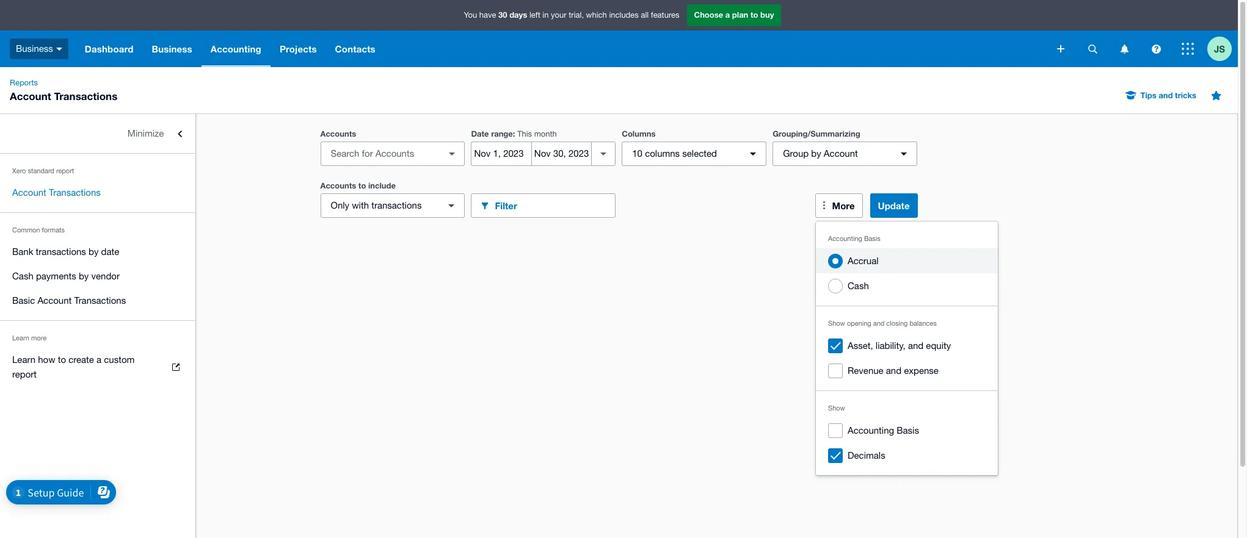 Task type: describe. For each thing, give the bounding box(es) containing it.
only with transactions
[[331, 200, 422, 211]]

remove from favorites image
[[1204, 83, 1228, 108]]

0 vertical spatial accounting basis
[[828, 235, 881, 242]]

group by account
[[783, 148, 858, 159]]

formats
[[42, 227, 65, 234]]

account inside reports account transactions
[[10, 90, 51, 103]]

cash button
[[816, 274, 998, 299]]

range
[[491, 129, 513, 139]]

basis inside button
[[897, 426, 919, 436]]

transactions for reports account transactions
[[54, 90, 117, 103]]

by inside group by account 'popup button'
[[811, 148, 821, 159]]

this
[[517, 129, 532, 139]]

how
[[38, 355, 55, 365]]

you have 30 days left in your trial, which includes all features
[[464, 10, 680, 20]]

report inside learn how to create a custom report
[[12, 370, 37, 380]]

only
[[331, 200, 349, 211]]

learn for learn how to create a custom report
[[12, 355, 35, 365]]

which
[[586, 11, 607, 20]]

revenue and expense
[[848, 366, 939, 376]]

more
[[832, 200, 855, 211]]

minimize button
[[0, 122, 195, 146]]

more button
[[815, 194, 863, 218]]

accrual
[[848, 256, 879, 266]]

1 horizontal spatial business
[[152, 43, 192, 54]]

basic account transactions link
[[0, 289, 195, 313]]

date
[[101, 247, 119, 257]]

open image
[[440, 142, 464, 166]]

account transactions
[[12, 188, 101, 198]]

accounting basis inside button
[[848, 426, 919, 436]]

revenue
[[848, 366, 884, 376]]

dashboard
[[85, 43, 133, 54]]

learn for learn more
[[12, 335, 29, 342]]

1 horizontal spatial to
[[358, 181, 366, 191]]

0 vertical spatial report
[[56, 167, 74, 175]]

and right tips
[[1159, 90, 1173, 100]]

group
[[783, 148, 809, 159]]

show for show
[[828, 405, 845, 412]]

plan
[[732, 10, 748, 20]]

common formats
[[12, 227, 65, 234]]

a inside learn how to create a custom report
[[97, 355, 101, 365]]

10
[[632, 148, 643, 159]]

asset, liability, and equity button
[[816, 334, 998, 359]]

you
[[464, 11, 477, 20]]

reports link
[[5, 77, 43, 89]]

:
[[513, 129, 515, 139]]

opening
[[847, 320, 871, 327]]

transactions inside 'popup button'
[[371, 200, 422, 211]]

bank transactions by date
[[12, 247, 119, 257]]

grouping/summarizing
[[773, 129, 860, 139]]

js button
[[1208, 31, 1238, 67]]

1 business button from the left
[[0, 31, 76, 67]]

tricks
[[1175, 90, 1197, 100]]

balances
[[910, 320, 937, 327]]

date range : this month
[[471, 129, 557, 139]]

accounting inside accounting popup button
[[211, 43, 261, 54]]

account inside 'popup button'
[[824, 148, 858, 159]]

Select start date field
[[472, 142, 531, 166]]

bank
[[12, 247, 33, 257]]

1 vertical spatial accounting
[[828, 235, 862, 242]]

0 horizontal spatial business
[[16, 43, 53, 54]]

svg image inside 'business' popup button
[[56, 47, 62, 51]]

reports
[[10, 78, 38, 87]]

projects
[[280, 43, 317, 54]]

svg image
[[1057, 45, 1065, 53]]

cash for cash payments by vendor
[[12, 271, 33, 282]]

buy
[[761, 10, 774, 20]]

month
[[534, 129, 557, 139]]

1 vertical spatial transactions
[[49, 188, 101, 198]]

a inside banner
[[726, 10, 730, 20]]

more
[[31, 335, 46, 342]]

common
[[12, 227, 40, 234]]

accounts for accounts
[[320, 129, 356, 139]]

basic
[[12, 296, 35, 306]]

selected
[[682, 148, 717, 159]]

show opening and closing balances
[[828, 320, 937, 327]]

trial,
[[569, 11, 584, 20]]

dashboard link
[[76, 31, 143, 67]]

10 columns selected
[[632, 148, 717, 159]]

create
[[69, 355, 94, 365]]

left
[[530, 11, 540, 20]]

learn how to create a custom report
[[12, 355, 135, 380]]

group by account button
[[773, 142, 917, 166]]

decimals
[[848, 451, 885, 461]]

projects button
[[271, 31, 326, 67]]

includes
[[609, 11, 639, 20]]

js
[[1214, 43, 1225, 54]]

cash payments by vendor
[[12, 271, 120, 282]]



Task type: vqa. For each thing, say whether or not it's contained in the screenshot.
only with transactions popup button
yes



Task type: locate. For each thing, give the bounding box(es) containing it.
business button
[[0, 31, 76, 67], [143, 31, 201, 67]]

1 vertical spatial learn
[[12, 355, 35, 365]]

1 learn from the top
[[12, 335, 29, 342]]

accounts to include
[[320, 181, 396, 191]]

and down liability,
[[886, 366, 902, 376]]

by left vendor on the bottom
[[79, 271, 89, 282]]

by down grouping/summarizing
[[811, 148, 821, 159]]

1 horizontal spatial business button
[[143, 31, 201, 67]]

reports account transactions
[[10, 78, 117, 103]]

xero
[[12, 167, 26, 175]]

transactions down 'formats'
[[36, 247, 86, 257]]

30
[[498, 10, 507, 20]]

list box containing accrual
[[816, 222, 998, 476]]

liability,
[[876, 341, 906, 351]]

to inside banner
[[751, 10, 758, 20]]

learn
[[12, 335, 29, 342], [12, 355, 35, 365]]

to left the include
[[358, 181, 366, 191]]

0 vertical spatial to
[[751, 10, 758, 20]]

banner containing js
[[0, 0, 1238, 67]]

features
[[651, 11, 680, 20]]

0 vertical spatial by
[[811, 148, 821, 159]]

tips
[[1141, 90, 1157, 100]]

cash payments by vendor link
[[0, 264, 195, 289]]

accounts for accounts to include
[[320, 181, 356, 191]]

include
[[368, 181, 396, 191]]

transactions inside reports account transactions
[[54, 90, 117, 103]]

report
[[56, 167, 74, 175], [12, 370, 37, 380]]

columns
[[622, 129, 656, 139]]

report up 'account transactions'
[[56, 167, 74, 175]]

cash
[[12, 271, 33, 282], [848, 281, 869, 291]]

to inside learn how to create a custom report
[[58, 355, 66, 365]]

learn down learn more
[[12, 355, 35, 365]]

1 vertical spatial report
[[12, 370, 37, 380]]

contacts button
[[326, 31, 385, 67]]

to left buy
[[751, 10, 758, 20]]

0 vertical spatial accounting
[[211, 43, 261, 54]]

basis up the 'accrual'
[[864, 235, 881, 242]]

1 vertical spatial show
[[828, 405, 845, 412]]

0 vertical spatial learn
[[12, 335, 29, 342]]

banner
[[0, 0, 1238, 67]]

list box
[[816, 222, 998, 476]]

1 horizontal spatial transactions
[[371, 200, 422, 211]]

vendor
[[91, 271, 120, 282]]

0 horizontal spatial cash
[[12, 271, 33, 282]]

Search for Accounts text field
[[321, 142, 442, 166]]

2 horizontal spatial to
[[751, 10, 758, 20]]

asset,
[[848, 341, 873, 351]]

accounting button
[[201, 31, 271, 67]]

2 learn from the top
[[12, 355, 35, 365]]

navigation containing dashboard
[[76, 31, 1049, 67]]

learn more
[[12, 335, 46, 342]]

transactions
[[54, 90, 117, 103], [49, 188, 101, 198], [74, 296, 126, 306]]

0 horizontal spatial a
[[97, 355, 101, 365]]

None field
[[320, 142, 465, 166]]

asset, liability, and equity
[[848, 341, 951, 351]]

bank transactions by date link
[[0, 240, 195, 264]]

2 vertical spatial accounting
[[848, 426, 894, 436]]

tips and tricks
[[1141, 90, 1197, 100]]

filter
[[495, 200, 517, 211]]

1 accounts from the top
[[320, 129, 356, 139]]

with
[[352, 200, 369, 211]]

cash down the "bank"
[[12, 271, 33, 282]]

1 horizontal spatial cash
[[848, 281, 869, 291]]

standard
[[28, 167, 54, 175]]

navigation inside banner
[[76, 31, 1049, 67]]

account down reports link at the top of the page
[[10, 90, 51, 103]]

account down the xero
[[12, 188, 46, 198]]

cash inside button
[[848, 281, 869, 291]]

a left plan
[[726, 10, 730, 20]]

0 vertical spatial show
[[828, 320, 845, 327]]

accounts
[[320, 129, 356, 139], [320, 181, 356, 191]]

show for show opening and closing balances
[[828, 320, 845, 327]]

expense
[[904, 366, 939, 376]]

account
[[10, 90, 51, 103], [824, 148, 858, 159], [12, 188, 46, 198], [37, 296, 72, 306]]

to
[[751, 10, 758, 20], [358, 181, 366, 191], [58, 355, 66, 365]]

1 vertical spatial by
[[89, 247, 99, 257]]

1 show from the top
[[828, 320, 845, 327]]

group
[[816, 222, 998, 476]]

transactions down cash payments by vendor link
[[74, 296, 126, 306]]

by inside cash payments by vendor link
[[79, 271, 89, 282]]

0 vertical spatial transactions
[[371, 200, 422, 211]]

basis
[[864, 235, 881, 242], [897, 426, 919, 436]]

and left equity
[[908, 341, 924, 351]]

by
[[811, 148, 821, 159], [89, 247, 99, 257], [79, 271, 89, 282]]

account transactions link
[[0, 181, 195, 205]]

0 vertical spatial accounts
[[320, 129, 356, 139]]

0 vertical spatial basis
[[864, 235, 881, 242]]

filter button
[[471, 194, 616, 218]]

1 vertical spatial a
[[97, 355, 101, 365]]

accounting basis up the 'accrual'
[[828, 235, 881, 242]]

decimals button
[[816, 443, 998, 468]]

accounting basis button
[[816, 418, 998, 443]]

days
[[510, 10, 527, 20]]

revenue and expense button
[[816, 359, 998, 384]]

payments
[[36, 271, 76, 282]]

a right create
[[97, 355, 101, 365]]

report down learn more
[[12, 370, 37, 380]]

and left closing
[[873, 320, 885, 327]]

transactions
[[371, 200, 422, 211], [36, 247, 86, 257]]

by for date
[[89, 247, 99, 257]]

have
[[479, 11, 496, 20]]

all
[[641, 11, 649, 20]]

accounting
[[211, 43, 261, 54], [828, 235, 862, 242], [848, 426, 894, 436]]

transactions for basic account transactions
[[74, 296, 126, 306]]

closing
[[887, 320, 908, 327]]

svg image
[[1182, 43, 1194, 55], [1088, 44, 1097, 53], [1121, 44, 1128, 53], [1152, 44, 1161, 53], [56, 47, 62, 51]]

choose
[[694, 10, 723, 20]]

date
[[471, 129, 489, 139]]

list of convenience dates image
[[591, 142, 616, 166]]

0 horizontal spatial basis
[[864, 235, 881, 242]]

update button
[[870, 194, 918, 218]]

Select end date field
[[532, 142, 591, 166]]

1 vertical spatial basis
[[897, 426, 919, 436]]

1 horizontal spatial basis
[[897, 426, 919, 436]]

0 vertical spatial a
[[726, 10, 730, 20]]

to right how at bottom left
[[58, 355, 66, 365]]

1 vertical spatial accounting basis
[[848, 426, 919, 436]]

account down payments
[[37, 296, 72, 306]]

update
[[878, 200, 910, 211]]

navigation
[[76, 31, 1049, 67]]

2 vertical spatial by
[[79, 271, 89, 282]]

group containing accrual
[[816, 222, 998, 476]]

xero standard report
[[12, 167, 74, 175]]

accounting basis up decimals
[[848, 426, 919, 436]]

1 vertical spatial to
[[358, 181, 366, 191]]

2 show from the top
[[828, 405, 845, 412]]

learn left more
[[12, 335, 29, 342]]

your
[[551, 11, 567, 20]]

learn inside learn how to create a custom report
[[12, 355, 35, 365]]

by left date
[[89, 247, 99, 257]]

accounting inside accounting basis button
[[848, 426, 894, 436]]

0 vertical spatial transactions
[[54, 90, 117, 103]]

1 vertical spatial transactions
[[36, 247, 86, 257]]

transactions down the include
[[371, 200, 422, 211]]

basic account transactions
[[12, 296, 126, 306]]

basis up decimals button
[[897, 426, 919, 436]]

account down grouping/summarizing
[[824, 148, 858, 159]]

0 horizontal spatial transactions
[[36, 247, 86, 257]]

0 horizontal spatial report
[[12, 370, 37, 380]]

0 horizontal spatial business button
[[0, 31, 76, 67]]

tips and tricks button
[[1119, 86, 1204, 105]]

cash for cash
[[848, 281, 869, 291]]

learn how to create a custom report link
[[0, 348, 195, 387]]

transactions up minimize button
[[54, 90, 117, 103]]

columns
[[645, 148, 680, 159]]

accounts up search for accounts text field
[[320, 129, 356, 139]]

2 business button from the left
[[143, 31, 201, 67]]

minimize
[[128, 128, 164, 139]]

2 accounts from the top
[[320, 181, 356, 191]]

by for vendor
[[79, 271, 89, 282]]

transactions down 'xero standard report'
[[49, 188, 101, 198]]

2 vertical spatial to
[[58, 355, 66, 365]]

accrual button
[[816, 249, 998, 274]]

equity
[[926, 341, 951, 351]]

1 horizontal spatial report
[[56, 167, 74, 175]]

cash down the 'accrual'
[[848, 281, 869, 291]]

0 horizontal spatial to
[[58, 355, 66, 365]]

in
[[543, 11, 549, 20]]

business
[[16, 43, 53, 54], [152, 43, 192, 54]]

and
[[1159, 90, 1173, 100], [873, 320, 885, 327], [908, 341, 924, 351], [886, 366, 902, 376]]

contacts
[[335, 43, 376, 54]]

choose a plan to buy
[[694, 10, 774, 20]]

only with transactions button
[[320, 194, 465, 218]]

by inside bank transactions by date link
[[89, 247, 99, 257]]

2 vertical spatial transactions
[[74, 296, 126, 306]]

1 horizontal spatial a
[[726, 10, 730, 20]]

show
[[828, 320, 845, 327], [828, 405, 845, 412]]

accounts up only
[[320, 181, 356, 191]]

1 vertical spatial accounts
[[320, 181, 356, 191]]



